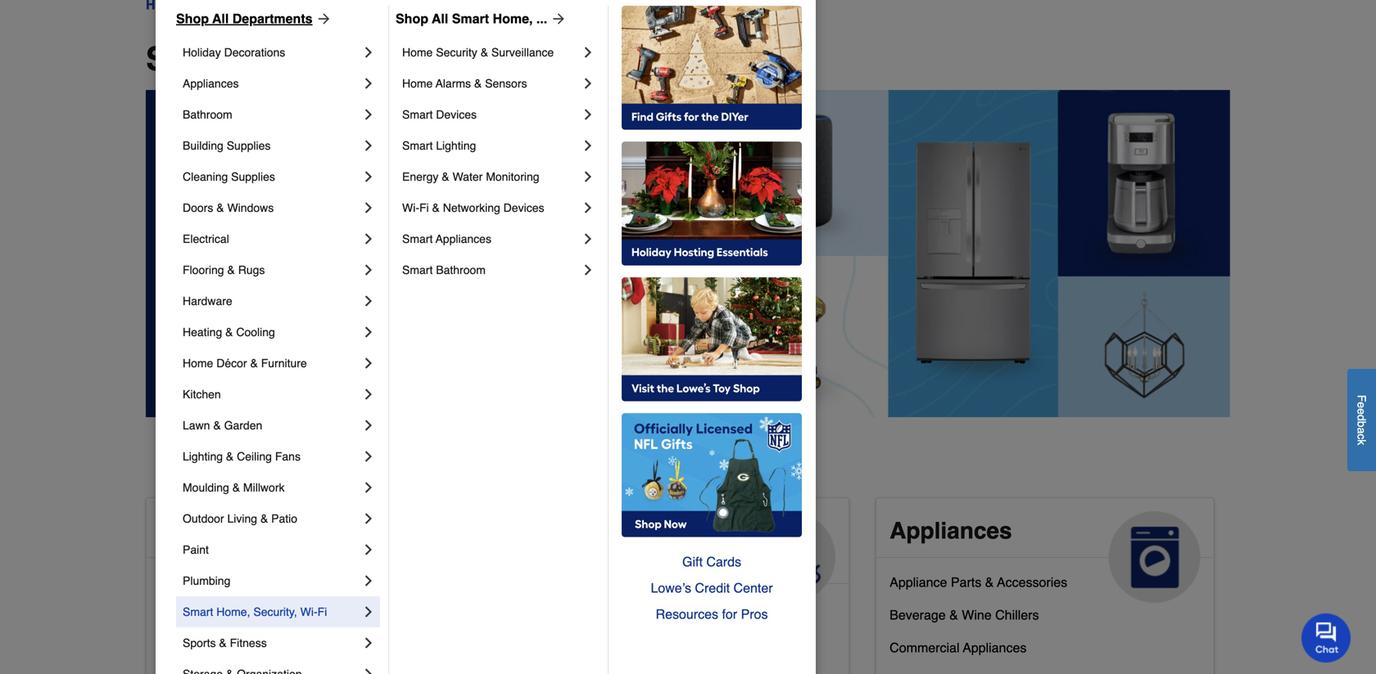 Task type: describe. For each thing, give the bounding box(es) containing it.
officially licensed n f l gifts. shop now. image
[[622, 414, 802, 538]]

& right doors
[[216, 201, 224, 215]]

holiday hosting essentials. image
[[622, 142, 802, 266]]

chevron right image for sports & fitness
[[360, 636, 377, 652]]

animal & pet care image
[[744, 512, 836, 604]]

appliances down wine
[[963, 641, 1027, 656]]

k
[[1355, 440, 1368, 446]]

cleaning supplies
[[183, 170, 275, 183]]

shop all smart home, ...
[[396, 11, 547, 26]]

& up smart appliances
[[432, 201, 440, 215]]

resources for pros
[[656, 607, 768, 623]]

hardware link
[[183, 286, 360, 317]]

accessible for accessible bedroom
[[160, 608, 222, 623]]

smart for smart bathroom
[[402, 264, 433, 277]]

a
[[1355, 428, 1368, 434]]

kitchen
[[183, 388, 221, 401]]

sensors
[[485, 77, 527, 90]]

chevron right image for outdoor living & patio
[[360, 511, 377, 527]]

& right 'lawn'
[[213, 419, 221, 432]]

chevron right image for cleaning supplies
[[360, 169, 377, 185]]

lighting inside lighting & ceiling fans link
[[183, 450, 223, 464]]

millwork
[[243, 482, 285, 495]]

shop for shop all departments
[[176, 11, 209, 26]]

smart appliances link
[[402, 224, 580, 255]]

commercial appliances
[[890, 641, 1027, 656]]

monitoring
[[486, 170, 539, 183]]

accessible bedroom
[[160, 608, 279, 623]]

lawn
[[183, 419, 210, 432]]

chevron right image for bathroom
[[360, 106, 377, 123]]

smart for smart lighting
[[402, 139, 433, 152]]

chevron right image for paint
[[360, 542, 377, 559]]

heating
[[183, 326, 222, 339]]

fans
[[275, 450, 301, 464]]

all for departments
[[212, 11, 229, 26]]

houses,
[[585, 634, 633, 649]]

accessible bathroom link
[[160, 572, 283, 604]]

c
[[1355, 434, 1368, 440]]

chevron right image for smart bathroom
[[580, 262, 596, 278]]

chevron right image for home alarms & sensors
[[580, 75, 596, 92]]

animal
[[525, 518, 601, 545]]

animal & pet care
[[525, 518, 666, 571]]

beverage
[[890, 608, 946, 623]]

wi- inside wi-fi & networking devices link
[[402, 201, 419, 215]]

departments for shop all departments
[[232, 11, 313, 26]]

& right parts
[[985, 575, 994, 590]]

outdoor
[[183, 513, 224, 526]]

chevron right image for smart devices
[[580, 106, 596, 123]]

holiday decorations
[[183, 46, 285, 59]]

accessible bedroom link
[[160, 604, 279, 637]]

security,
[[253, 606, 297, 619]]

doors & windows
[[183, 201, 274, 215]]

accessible entry & home
[[160, 641, 308, 656]]

flooring & rugs
[[183, 264, 265, 277]]

wine
[[962, 608, 992, 623]]

& left rugs
[[227, 264, 235, 277]]

home for home décor & furniture
[[183, 357, 213, 370]]

electrical link
[[183, 224, 360, 255]]

d
[[1355, 415, 1368, 421]]

& left wine
[[949, 608, 958, 623]]

chevron right image for home décor & furniture
[[360, 355, 377, 372]]

appliance parts & accessories
[[890, 575, 1067, 590]]

entry
[[226, 641, 257, 656]]

chat invite button image
[[1302, 614, 1351, 664]]

shop all departments
[[176, 11, 313, 26]]

bathroom link
[[183, 99, 360, 130]]

1 vertical spatial pet
[[525, 634, 544, 649]]

chevron right image for moulding & millwork
[[360, 480, 377, 496]]

furniture inside pet beds, houses, & furniture link
[[649, 634, 702, 649]]

accessible home
[[160, 518, 350, 545]]

& down accessible bedroom link on the bottom
[[219, 637, 227, 650]]

smart bathroom link
[[402, 255, 580, 286]]

lowe's
[[651, 581, 691, 596]]

pros
[[741, 607, 768, 623]]

pet beds, houses, & furniture link
[[525, 631, 702, 663]]

hardware
[[183, 295, 232, 308]]

wi- inside smart home, security, wi-fi link
[[300, 606, 318, 619]]

kitchen link
[[183, 379, 360, 410]]

doors
[[183, 201, 213, 215]]

beds,
[[548, 634, 582, 649]]

smart for smart devices
[[402, 108, 433, 121]]

chevron right image for smart lighting
[[580, 138, 596, 154]]

chevron right image for appliances
[[360, 75, 377, 92]]

holiday decorations link
[[183, 37, 360, 68]]

building supplies
[[183, 139, 271, 152]]

chevron right image for smart appliances
[[580, 231, 596, 247]]

& right houses,
[[637, 634, 646, 649]]

0 horizontal spatial devices
[[436, 108, 477, 121]]

bathroom inside bathroom link
[[183, 108, 232, 121]]

arrow right image
[[313, 11, 332, 27]]

& left cooling
[[225, 326, 233, 339]]

chevron right image for lighting & ceiling fans
[[360, 449, 377, 465]]

enjoy savings year-round. no matter what you're shopping for, find what you need at a great price. image
[[146, 90, 1230, 418]]

heating & cooling
[[183, 326, 275, 339]]

smart for smart home, security, wi-fi
[[183, 606, 213, 619]]

home security & surveillance
[[402, 46, 554, 59]]

& inside animal & pet care
[[608, 518, 624, 545]]

doors & windows link
[[183, 192, 360, 224]]

home for home alarms & sensors
[[402, 77, 433, 90]]

lowe's credit center link
[[622, 576, 802, 602]]

chevron right image for kitchen
[[360, 387, 377, 403]]

chevron right image for energy & water monitoring
[[580, 169, 596, 185]]

heating & cooling link
[[183, 317, 360, 348]]

chevron right image for doors & windows
[[360, 200, 377, 216]]

sports
[[183, 637, 216, 650]]

gift cards
[[682, 555, 741, 570]]

2 e from the top
[[1355, 409, 1368, 415]]

shop all smart home, ... link
[[396, 9, 567, 29]]

lawn & garden
[[183, 419, 262, 432]]

chevron right image for lawn & garden
[[360, 418, 377, 434]]

chevron right image for electrical
[[360, 231, 377, 247]]

& right the alarms
[[474, 77, 482, 90]]

smart home, security, wi-fi link
[[183, 597, 360, 628]]

supplies for livestock supplies
[[583, 602, 633, 617]]

all for smart
[[432, 11, 448, 26]]

center
[[734, 581, 773, 596]]

building supplies link
[[183, 130, 360, 161]]

0 vertical spatial fi
[[419, 201, 429, 215]]

building
[[183, 139, 223, 152]]

accessible for accessible home
[[160, 518, 280, 545]]

shop all departments link
[[176, 9, 332, 29]]

water
[[453, 170, 483, 183]]



Task type: locate. For each thing, give the bounding box(es) containing it.
credit
[[695, 581, 730, 596]]

garden
[[224, 419, 262, 432]]

outdoor living & patio
[[183, 513, 297, 526]]

cards
[[706, 555, 741, 570]]

fi down energy
[[419, 201, 429, 215]]

flooring & rugs link
[[183, 255, 360, 286]]

parts
[[951, 575, 981, 590]]

home, left the ...
[[493, 11, 533, 26]]

accessories
[[997, 575, 1067, 590]]

0 horizontal spatial lighting
[[183, 450, 223, 464]]

wi-fi & networking devices
[[402, 201, 544, 215]]

1 horizontal spatial shop
[[396, 11, 428, 26]]

1 vertical spatial supplies
[[231, 170, 275, 183]]

& left patio
[[260, 513, 268, 526]]

lawn & garden link
[[183, 410, 360, 441]]

furniture inside home décor & furniture link
[[261, 357, 307, 370]]

beverage & wine chillers
[[890, 608, 1039, 623]]

furniture
[[261, 357, 307, 370], [649, 634, 702, 649]]

0 horizontal spatial furniture
[[261, 357, 307, 370]]

1 vertical spatial departments
[[287, 40, 487, 78]]

pet beds, houses, & furniture
[[525, 634, 702, 649]]

home, down accessible bathroom link
[[216, 606, 250, 619]]

arrow right image
[[547, 11, 567, 27]]

0 horizontal spatial all
[[212, 11, 229, 26]]

accessible inside 'link'
[[160, 518, 280, 545]]

smart inside smart lighting "link"
[[402, 139, 433, 152]]

appliance
[[890, 575, 947, 590]]

shop
[[146, 40, 228, 78]]

bathroom up smart home, security, wi-fi
[[226, 575, 283, 590]]

1 vertical spatial appliances link
[[877, 499, 1214, 604]]

smart inside smart devices link
[[402, 108, 433, 121]]

chevron right image for plumbing
[[360, 573, 377, 590]]

alarms
[[436, 77, 471, 90]]

0 horizontal spatial fi
[[318, 606, 327, 619]]

1 horizontal spatial devices
[[503, 201, 544, 215]]

cleaning
[[183, 170, 228, 183]]

home for home security & surveillance
[[402, 46, 433, 59]]

bathroom for accessible bathroom
[[226, 575, 283, 590]]

smart devices link
[[402, 99, 580, 130]]

0 vertical spatial pet
[[630, 518, 666, 545]]

0 vertical spatial departments
[[232, 11, 313, 26]]

accessible for accessible entry & home
[[160, 641, 222, 656]]

livestock supplies
[[525, 602, 633, 617]]

appliances down "holiday"
[[183, 77, 239, 90]]

chillers
[[995, 608, 1039, 623]]

resources
[[656, 607, 718, 623]]

appliances link up chillers
[[877, 499, 1214, 604]]

0 vertical spatial lighting
[[436, 139, 476, 152]]

resources for pros link
[[622, 602, 802, 628]]

3 accessible from the top
[[160, 608, 222, 623]]

1 vertical spatial lighting
[[183, 450, 223, 464]]

& right entry
[[260, 641, 269, 656]]

chevron right image for wi-fi & networking devices
[[580, 200, 596, 216]]

2 shop from the left
[[396, 11, 428, 26]]

home décor & furniture
[[183, 357, 307, 370]]

lighting inside smart lighting "link"
[[436, 139, 476, 152]]

energy
[[402, 170, 439, 183]]

1 horizontal spatial appliances link
[[877, 499, 1214, 604]]

beverage & wine chillers link
[[890, 604, 1039, 637]]

1 vertical spatial home,
[[216, 606, 250, 619]]

departments down arrow right icon
[[287, 40, 487, 78]]

2 accessible from the top
[[160, 575, 222, 590]]

home,
[[493, 11, 533, 26], [216, 606, 250, 619]]

smart home, security, wi-fi
[[183, 606, 327, 619]]

furniture down the heating & cooling link
[[261, 357, 307, 370]]

chevron right image for flooring & rugs
[[360, 262, 377, 278]]

smart inside the shop all smart home, ... link
[[452, 11, 489, 26]]

chevron right image for smart home, security, wi-fi
[[360, 604, 377, 621]]

2 horizontal spatial all
[[432, 11, 448, 26]]

1 vertical spatial furniture
[[649, 634, 702, 649]]

supplies up houses,
[[583, 602, 633, 617]]

& left water
[[442, 170, 449, 183]]

1 horizontal spatial lighting
[[436, 139, 476, 152]]

wi- right security,
[[300, 606, 318, 619]]

smart up energy
[[402, 139, 433, 152]]

surveillance
[[491, 46, 554, 59]]

fitness
[[230, 637, 267, 650]]

1 horizontal spatial home,
[[493, 11, 533, 26]]

animal & pet care link
[[512, 499, 849, 604]]

pet inside animal & pet care
[[630, 518, 666, 545]]

1 horizontal spatial wi-
[[402, 201, 419, 215]]

1 e from the top
[[1355, 402, 1368, 409]]

sports & fitness link
[[183, 628, 360, 659]]

bathroom inside the 'smart bathroom' link
[[436, 264, 486, 277]]

decorations
[[224, 46, 285, 59]]

all up security
[[432, 11, 448, 26]]

shop for shop all smart home, ...
[[396, 11, 428, 26]]

appliances up parts
[[890, 518, 1012, 545]]

security
[[436, 46, 477, 59]]

shop up "home security & surveillance"
[[396, 11, 428, 26]]

1 vertical spatial bathroom
[[436, 264, 486, 277]]

smart up smart bathroom
[[402, 233, 433, 246]]

living
[[227, 513, 257, 526]]

departments up "holiday decorations" link
[[232, 11, 313, 26]]

smart for smart appliances
[[402, 233, 433, 246]]

ceiling
[[237, 450, 272, 464]]

smart up "home security & surveillance"
[[452, 11, 489, 26]]

4 accessible from the top
[[160, 641, 222, 656]]

pet up lowe's
[[630, 518, 666, 545]]

energy & water monitoring link
[[402, 161, 580, 192]]

smart inside smart appliances link
[[402, 233, 433, 246]]

supplies up cleaning supplies
[[227, 139, 271, 152]]

1 horizontal spatial furniture
[[649, 634, 702, 649]]

chevron right image for home security & surveillance
[[580, 44, 596, 61]]

supplies inside the building supplies link
[[227, 139, 271, 152]]

1 shop from the left
[[176, 11, 209, 26]]

0 vertical spatial wi-
[[402, 201, 419, 215]]

supplies inside livestock supplies link
[[583, 602, 633, 617]]

smart up smart lighting
[[402, 108, 433, 121]]

lighting up moulding
[[183, 450, 223, 464]]

plumbing link
[[183, 566, 360, 597]]

fi right security,
[[318, 606, 327, 619]]

chevron right image
[[360, 44, 377, 61], [580, 44, 596, 61], [360, 106, 377, 123], [580, 106, 596, 123], [580, 138, 596, 154], [580, 169, 596, 185], [360, 231, 377, 247], [360, 262, 377, 278], [360, 355, 377, 372], [360, 387, 377, 403], [360, 418, 377, 434], [360, 449, 377, 465], [360, 511, 377, 527], [360, 542, 377, 559], [360, 573, 377, 590], [360, 604, 377, 621]]

supplies for cleaning supplies
[[231, 170, 275, 183]]

commercial appliances link
[[890, 637, 1027, 670]]

f e e d b a c k button
[[1347, 369, 1376, 472]]

chevron right image for holiday decorations
[[360, 44, 377, 61]]

2 vertical spatial bathroom
[[226, 575, 283, 590]]

bathroom down smart appliances
[[436, 264, 486, 277]]

commercial
[[890, 641, 960, 656]]

for
[[722, 607, 737, 623]]

moulding & millwork link
[[183, 473, 360, 504]]

devices down monitoring
[[503, 201, 544, 215]]

energy & water monitoring
[[402, 170, 539, 183]]

& left 'millwork'
[[232, 482, 240, 495]]

0 vertical spatial appliances link
[[183, 68, 360, 99]]

chevron right image for hardware
[[360, 293, 377, 310]]

& right security
[[481, 46, 488, 59]]

gift cards link
[[622, 550, 802, 576]]

lighting & ceiling fans link
[[183, 441, 360, 473]]

outdoor living & patio link
[[183, 504, 360, 535]]

appliances image
[[1109, 512, 1201, 604]]

find gifts for the diyer. image
[[622, 6, 802, 130]]

1 horizontal spatial all
[[236, 40, 277, 78]]

smart inside smart home, security, wi-fi link
[[183, 606, 213, 619]]

pet
[[630, 518, 666, 545], [525, 634, 544, 649]]

pet left beds,
[[525, 634, 544, 649]]

2 vertical spatial supplies
[[583, 602, 633, 617]]

departments for shop all departments
[[287, 40, 487, 78]]

1 accessible from the top
[[160, 518, 280, 545]]

1 vertical spatial devices
[[503, 201, 544, 215]]

1 vertical spatial fi
[[318, 606, 327, 619]]

0 vertical spatial furniture
[[261, 357, 307, 370]]

bathroom inside accessible bathroom link
[[226, 575, 283, 590]]

smart lighting
[[402, 139, 476, 152]]

home
[[402, 46, 433, 59], [402, 77, 433, 90], [183, 357, 213, 370], [286, 518, 350, 545], [273, 641, 308, 656]]

0 horizontal spatial home,
[[216, 606, 250, 619]]

accessible bathroom
[[160, 575, 283, 590]]

0 horizontal spatial appliances link
[[183, 68, 360, 99]]

smart inside the 'smart bathroom' link
[[402, 264, 433, 277]]

home décor & furniture link
[[183, 348, 360, 379]]

smart devices
[[402, 108, 477, 121]]

0 vertical spatial devices
[[436, 108, 477, 121]]

& right "animal"
[[608, 518, 624, 545]]

smart lighting link
[[402, 130, 580, 161]]

lighting & ceiling fans
[[183, 450, 301, 464]]

bathroom up the building
[[183, 108, 232, 121]]

accessible for accessible bathroom
[[160, 575, 222, 590]]

appliances link down decorations
[[183, 68, 360, 99]]

plumbing
[[183, 575, 230, 588]]

appliance parts & accessories link
[[890, 572, 1067, 604]]

supplies up windows
[[231, 170, 275, 183]]

chevron right image for building supplies
[[360, 138, 377, 154]]

0 horizontal spatial pet
[[525, 634, 544, 649]]

accessible home link
[[147, 499, 484, 604]]

chevron right image
[[360, 75, 377, 92], [580, 75, 596, 92], [360, 138, 377, 154], [360, 169, 377, 185], [360, 200, 377, 216], [580, 200, 596, 216], [580, 231, 596, 247], [580, 262, 596, 278], [360, 293, 377, 310], [360, 324, 377, 341], [360, 480, 377, 496], [360, 636, 377, 652], [360, 667, 377, 675]]

bathroom for smart bathroom
[[436, 264, 486, 277]]

0 horizontal spatial wi-
[[300, 606, 318, 619]]

1 horizontal spatial pet
[[630, 518, 666, 545]]

smart bathroom
[[402, 264, 486, 277]]

wi-fi & networking devices link
[[402, 192, 580, 224]]

décor
[[216, 357, 247, 370]]

sports & fitness
[[183, 637, 267, 650]]

&
[[481, 46, 488, 59], [474, 77, 482, 90], [442, 170, 449, 183], [216, 201, 224, 215], [432, 201, 440, 215], [227, 264, 235, 277], [225, 326, 233, 339], [250, 357, 258, 370], [213, 419, 221, 432], [226, 450, 234, 464], [232, 482, 240, 495], [260, 513, 268, 526], [608, 518, 624, 545], [985, 575, 994, 590], [949, 608, 958, 623], [637, 634, 646, 649], [219, 637, 227, 650], [260, 641, 269, 656]]

b
[[1355, 421, 1368, 428]]

electrical
[[183, 233, 229, 246]]

0 vertical spatial supplies
[[227, 139, 271, 152]]

moulding
[[183, 482, 229, 495]]

departments
[[232, 11, 313, 26], [287, 40, 487, 78]]

0 horizontal spatial shop
[[176, 11, 209, 26]]

devices down the alarms
[[436, 108, 477, 121]]

livestock
[[525, 602, 579, 617]]

smart up sports
[[183, 606, 213, 619]]

0 vertical spatial home,
[[493, 11, 533, 26]]

home security & surveillance link
[[402, 37, 580, 68]]

& right décor
[[250, 357, 258, 370]]

e up b
[[1355, 409, 1368, 415]]

accessible entry & home link
[[160, 637, 308, 670]]

furniture down resources
[[649, 634, 702, 649]]

& left the 'ceiling'
[[226, 450, 234, 464]]

smart down smart appliances
[[402, 264, 433, 277]]

appliances down networking
[[436, 233, 491, 246]]

0 vertical spatial bathroom
[[183, 108, 232, 121]]

accessible home image
[[379, 512, 471, 604]]

appliances
[[183, 77, 239, 90], [436, 233, 491, 246], [890, 518, 1012, 545], [963, 641, 1027, 656]]

1 vertical spatial wi-
[[300, 606, 318, 619]]

supplies inside cleaning supplies link
[[231, 170, 275, 183]]

visit the lowe's toy shop. image
[[622, 278, 802, 402]]

livestock supplies link
[[525, 598, 633, 631]]

shop all departments
[[146, 40, 487, 78]]

lighting up water
[[436, 139, 476, 152]]

gift
[[682, 555, 703, 570]]

chevron right image for heating & cooling
[[360, 324, 377, 341]]

home inside 'link'
[[286, 518, 350, 545]]

supplies for building supplies
[[227, 139, 271, 152]]

...
[[536, 11, 547, 26]]

all up holiday decorations
[[212, 11, 229, 26]]

all down shop all departments link
[[236, 40, 277, 78]]

rugs
[[238, 264, 265, 277]]

wi- down energy
[[402, 201, 419, 215]]

holiday
[[183, 46, 221, 59]]

e up "d"
[[1355, 402, 1368, 409]]

shop up "holiday"
[[176, 11, 209, 26]]

1 horizontal spatial fi
[[419, 201, 429, 215]]

lighting
[[436, 139, 476, 152], [183, 450, 223, 464]]

patio
[[271, 513, 297, 526]]



Task type: vqa. For each thing, say whether or not it's contained in the screenshot.
shop All Smart Home, ... 'Arrow Right' Image
yes



